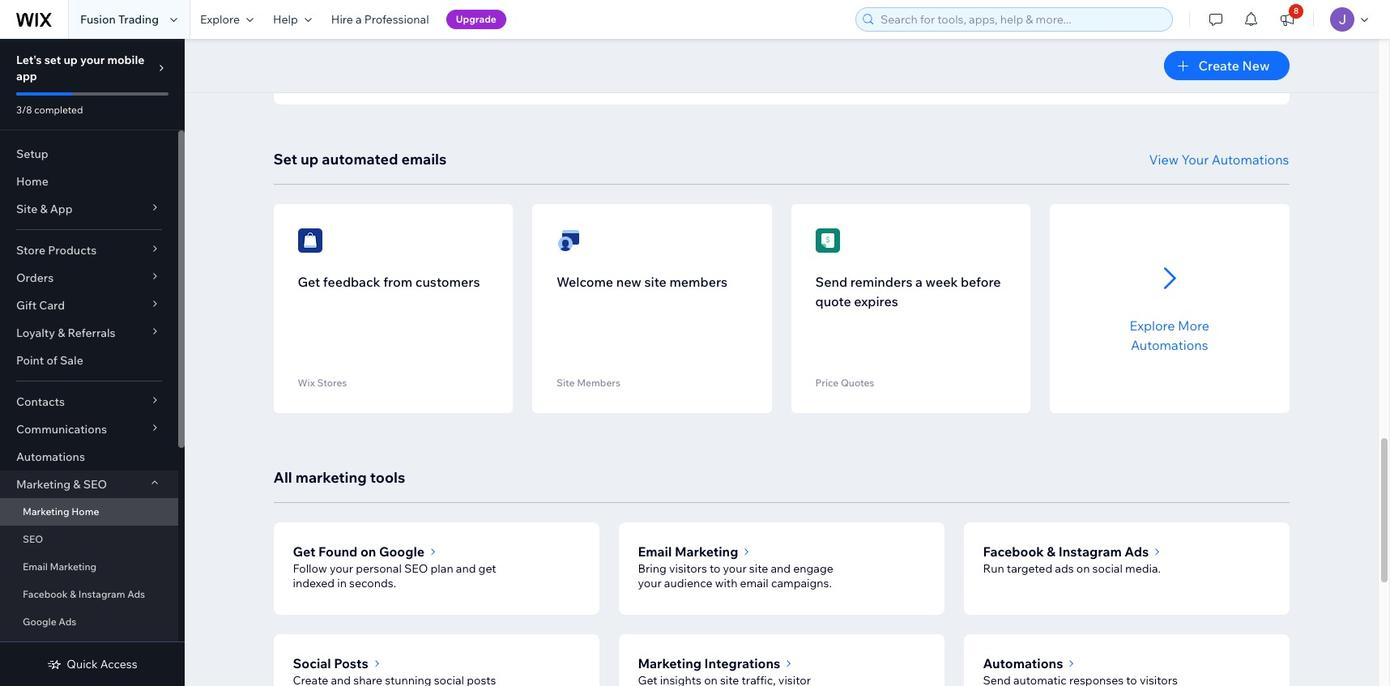 Task type: describe. For each thing, give the bounding box(es) containing it.
visitors
[[669, 562, 707, 576]]

0 vertical spatial instagram
[[1059, 544, 1122, 560]]

campaigns.
[[771, 576, 832, 591]]

marketing home link
[[0, 498, 178, 526]]

your inside let's set up your mobile app
[[80, 53, 105, 67]]

3/8
[[16, 104, 32, 116]]

card
[[39, 298, 65, 313]]

point of sale link
[[0, 347, 178, 374]]

ads inside "facebook & instagram ads" link
[[127, 588, 145, 600]]

set for get feedback from customers
[[335, 366, 356, 382]]

your
[[1182, 152, 1209, 168]]

run targeted ads on social media.
[[983, 562, 1161, 576]]

ads inside google ads link
[[59, 616, 76, 628]]

up for feedback
[[359, 366, 376, 382]]

view your automations link
[[1149, 150, 1290, 169]]

integrations
[[705, 656, 781, 672]]

with
[[715, 576, 738, 591]]

marketing
[[296, 468, 367, 487]]

store
[[16, 243, 45, 258]]

1 horizontal spatial email marketing
[[638, 544, 739, 560]]

orders button
[[0, 264, 178, 292]]

up inside let's set up your mobile app
[[64, 53, 78, 67]]

get
[[479, 562, 496, 576]]

mobile
[[107, 53, 145, 67]]

email
[[740, 576, 769, 591]]

get feedback from customers
[[298, 274, 480, 290]]

completed
[[34, 104, 83, 116]]

set for send reminders a week before quote expires
[[853, 366, 874, 382]]

8 button
[[1270, 0, 1305, 39]]

gift card
[[16, 298, 65, 313]]

set up automation button for a
[[816, 360, 1006, 389]]

gift
[[16, 298, 37, 313]]

found
[[318, 544, 358, 560]]

setup link
[[0, 140, 178, 168]]

0 vertical spatial a
[[356, 12, 362, 27]]

social posts
[[293, 656, 368, 672]]

seconds.
[[349, 576, 396, 591]]

automations inside explore more automations
[[1131, 337, 1209, 353]]

1 vertical spatial home
[[72, 506, 99, 518]]

1 horizontal spatial on
[[1077, 562, 1090, 576]]

2 horizontal spatial ads
[[1125, 544, 1149, 560]]

send reminders a week before quote expires
[[816, 274, 1001, 310]]

reminders
[[851, 274, 913, 290]]

& for "facebook & instagram ads" link
[[70, 588, 76, 600]]

app
[[50, 202, 73, 216]]

instagram inside 'sidebar' element
[[78, 588, 125, 600]]

members
[[670, 274, 728, 290]]

view your automations
[[1149, 152, 1290, 168]]

loyalty & referrals button
[[0, 319, 178, 347]]

google ads
[[23, 616, 76, 628]]

automation for week
[[897, 366, 969, 382]]

from
[[383, 274, 413, 290]]

stores
[[317, 377, 347, 389]]

site & app
[[16, 202, 73, 216]]

marketing & seo button
[[0, 471, 178, 498]]

your inside follow your personal seo plan and get indexed in seconds.
[[330, 562, 353, 576]]

3/8 completed
[[16, 104, 83, 116]]

set up automation for a
[[853, 366, 969, 382]]

marketing down seo link
[[50, 561, 97, 573]]

1 horizontal spatial facebook
[[983, 544, 1044, 560]]

get for get found on google
[[293, 544, 316, 560]]

let's set up your mobile app
[[16, 53, 145, 83]]

loyalty & referrals
[[16, 326, 116, 340]]

price quotes
[[816, 377, 875, 389]]

set up automation button for site
[[557, 360, 748, 389]]

email marketing inside 'sidebar' element
[[23, 561, 97, 573]]

to
[[710, 562, 721, 576]]

explore for explore
[[200, 12, 240, 27]]

explore more automations
[[1130, 318, 1210, 353]]

explore for explore more automations
[[1130, 318, 1175, 334]]

let's
[[16, 53, 42, 67]]

up for new
[[618, 366, 635, 382]]

& for site & app popup button
[[40, 202, 47, 216]]

sale
[[60, 353, 83, 368]]

create
[[1199, 58, 1240, 74]]

google inside google ads link
[[23, 616, 56, 628]]

0 vertical spatial site
[[645, 274, 667, 290]]

get for get feedback from customers
[[298, 274, 320, 290]]

& for the marketing & seo dropdown button
[[73, 477, 81, 492]]

automation for customers
[[379, 366, 451, 382]]

of
[[47, 353, 57, 368]]

quote
[[816, 293, 851, 310]]

members
[[577, 377, 621, 389]]

view
[[1149, 152, 1179, 168]]

quick access button
[[47, 657, 137, 672]]

marketing up to
[[675, 544, 739, 560]]

8
[[1294, 6, 1299, 16]]

price
[[816, 377, 839, 389]]

fusion
[[80, 12, 116, 27]]

professional
[[364, 12, 429, 27]]

1 horizontal spatial google
[[379, 544, 425, 560]]

customers
[[415, 274, 480, 290]]

1 horizontal spatial up
[[301, 150, 319, 169]]

point of sale
[[16, 353, 83, 368]]

tools
[[370, 468, 405, 487]]

set
[[44, 53, 61, 67]]

get found on google
[[293, 544, 425, 560]]

help button
[[263, 0, 322, 39]]

expires
[[854, 293, 898, 310]]

up for reminders
[[877, 366, 894, 382]]

set up automation for from
[[335, 366, 451, 382]]

automation for members
[[638, 366, 710, 382]]

personal
[[356, 562, 402, 576]]

email marketing link
[[0, 553, 178, 581]]

a inside send reminders a week before quote expires
[[916, 274, 923, 290]]

facebook & instagram ads inside 'sidebar' element
[[23, 588, 145, 600]]

marketing for &
[[16, 477, 71, 492]]

upgrade button
[[446, 10, 506, 29]]

social
[[1093, 562, 1123, 576]]

sidebar element
[[0, 39, 185, 686]]

communications button
[[0, 416, 178, 443]]

set for welcome new site members
[[594, 366, 615, 382]]



Task type: vqa. For each thing, say whether or not it's contained in the screenshot.
the bottommost Ads
yes



Task type: locate. For each thing, give the bounding box(es) containing it.
posts
[[334, 656, 368, 672]]

0 vertical spatial email marketing
[[638, 544, 739, 560]]

email
[[638, 544, 672, 560], [23, 561, 48, 573]]

site left app
[[16, 202, 37, 216]]

1 horizontal spatial ads
[[127, 588, 145, 600]]

hire
[[331, 12, 353, 27]]

& down email marketing link
[[70, 588, 76, 600]]

seo down marketing home
[[23, 533, 43, 545]]

a right the hire
[[356, 12, 362, 27]]

0 horizontal spatial and
[[456, 562, 476, 576]]

2 horizontal spatial seo
[[404, 562, 428, 576]]

and inside 'bring visitors to your site and engage your audience with email campaigns.'
[[771, 562, 791, 576]]

facebook up targeted
[[983, 544, 1044, 560]]

explore
[[200, 12, 240, 27], [1130, 318, 1175, 334]]

on up personal
[[360, 544, 376, 560]]

store products
[[16, 243, 97, 258]]

site for site & app
[[16, 202, 37, 216]]

products
[[48, 243, 97, 258]]

1 horizontal spatial seo
[[83, 477, 107, 492]]

& up ads
[[1047, 544, 1056, 560]]

& right loyalty
[[58, 326, 65, 340]]

contacts button
[[0, 388, 178, 416]]

2 automation from the left
[[638, 366, 710, 382]]

site
[[645, 274, 667, 290], [749, 562, 768, 576]]

email up bring
[[638, 544, 672, 560]]

new
[[616, 274, 642, 290]]

all
[[273, 468, 292, 487]]

home down the marketing & seo dropdown button
[[72, 506, 99, 518]]

3 set up automation from the left
[[853, 366, 969, 382]]

& down automations link
[[73, 477, 81, 492]]

marketing
[[16, 477, 71, 492], [23, 506, 69, 518], [675, 544, 739, 560], [50, 561, 97, 573], [638, 656, 702, 672]]

email marketing up visitors
[[638, 544, 739, 560]]

1 vertical spatial ads
[[127, 588, 145, 600]]

1 horizontal spatial set up automation
[[594, 366, 710, 382]]

0 horizontal spatial seo
[[23, 533, 43, 545]]

0 horizontal spatial email marketing
[[23, 561, 97, 573]]

1 set up automation from the left
[[335, 366, 451, 382]]

follow
[[293, 562, 327, 576]]

plan
[[431, 562, 454, 576]]

3 up from the left
[[877, 366, 894, 382]]

seo inside dropdown button
[[83, 477, 107, 492]]

1 vertical spatial instagram
[[78, 588, 125, 600]]

explore left the help
[[200, 12, 240, 27]]

0 horizontal spatial set up automation button
[[298, 360, 489, 389]]

welcome
[[557, 274, 613, 290]]

instagram
[[1059, 544, 1122, 560], [78, 588, 125, 600]]

2 vertical spatial ads
[[59, 616, 76, 628]]

google
[[379, 544, 425, 560], [23, 616, 56, 628]]

ads
[[1125, 544, 1149, 560], [127, 588, 145, 600], [59, 616, 76, 628]]

0 horizontal spatial a
[[356, 12, 362, 27]]

up right the set
[[64, 53, 78, 67]]

1 horizontal spatial automation
[[638, 366, 710, 382]]

app
[[16, 69, 37, 83]]

seo link
[[0, 526, 178, 553]]

1 horizontal spatial email
[[638, 544, 672, 560]]

& left app
[[40, 202, 47, 216]]

site right "new" at left
[[645, 274, 667, 290]]

send
[[816, 274, 848, 290]]

&
[[40, 202, 47, 216], [58, 326, 65, 340], [73, 477, 81, 492], [1047, 544, 1056, 560], [70, 588, 76, 600]]

0 vertical spatial seo
[[83, 477, 107, 492]]

Search for tools, apps, help & more... field
[[876, 8, 1168, 31]]

site inside 'bring visitors to your site and engage your audience with email campaigns.'
[[749, 562, 768, 576]]

seo up marketing home link on the left of the page
[[83, 477, 107, 492]]

run
[[983, 562, 1005, 576]]

1 vertical spatial email
[[23, 561, 48, 573]]

facebook & instagram ads link
[[0, 581, 178, 609]]

3 automation from the left
[[897, 366, 969, 382]]

0 horizontal spatial site
[[645, 274, 667, 290]]

welcome new site members
[[557, 274, 728, 290]]

0 horizontal spatial instagram
[[78, 588, 125, 600]]

your left audience
[[638, 576, 662, 591]]

ads down "facebook & instagram ads" link
[[59, 616, 76, 628]]

0 horizontal spatial ads
[[59, 616, 76, 628]]

set
[[273, 150, 297, 169], [335, 366, 356, 382], [594, 366, 615, 382], [853, 366, 874, 382]]

marketing down marketing & seo
[[23, 506, 69, 518]]

site & app button
[[0, 195, 178, 223]]

1 vertical spatial site
[[749, 562, 768, 576]]

your down found
[[330, 562, 353, 576]]

store products button
[[0, 237, 178, 264]]

point
[[16, 353, 44, 368]]

before
[[961, 274, 1001, 290]]

orders
[[16, 271, 54, 285]]

marketing home
[[23, 506, 99, 518]]

0 horizontal spatial email
[[23, 561, 48, 573]]

1 vertical spatial seo
[[23, 533, 43, 545]]

1 horizontal spatial site
[[749, 562, 768, 576]]

0 horizontal spatial google
[[23, 616, 56, 628]]

marketing inside dropdown button
[[16, 477, 71, 492]]

contacts
[[16, 395, 65, 409]]

0 horizontal spatial automation
[[379, 366, 451, 382]]

seo left plan
[[404, 562, 428, 576]]

up left the automated
[[301, 150, 319, 169]]

week
[[926, 274, 958, 290]]

2 up from the left
[[618, 366, 635, 382]]

1 horizontal spatial and
[[771, 562, 791, 576]]

instagram down email marketing link
[[78, 588, 125, 600]]

2 horizontal spatial automation
[[897, 366, 969, 382]]

loyalty
[[16, 326, 55, 340]]

fusion trading
[[80, 12, 159, 27]]

facebook up google ads
[[23, 588, 68, 600]]

home link
[[0, 168, 178, 195]]

marketing left integrations
[[638, 656, 702, 672]]

0 horizontal spatial up
[[359, 366, 376, 382]]

help
[[273, 12, 298, 27]]

0 vertical spatial up
[[64, 53, 78, 67]]

email marketing down seo link
[[23, 561, 97, 573]]

a left week
[[916, 274, 923, 290]]

follow your personal seo plan and get indexed in seconds.
[[293, 562, 496, 591]]

explore left the more
[[1130, 318, 1175, 334]]

your right to
[[723, 562, 747, 576]]

2 horizontal spatial set up automation
[[853, 366, 969, 382]]

marketing integrations
[[638, 656, 781, 672]]

targeted
[[1007, 562, 1053, 576]]

0 vertical spatial facebook
[[983, 544, 1044, 560]]

marketing & seo
[[16, 477, 107, 492]]

and
[[456, 562, 476, 576], [771, 562, 791, 576]]

1 set up automation button from the left
[[298, 360, 489, 389]]

setup
[[16, 147, 48, 161]]

1 vertical spatial google
[[23, 616, 56, 628]]

0 vertical spatial explore
[[200, 12, 240, 27]]

and inside follow your personal seo plan and get indexed in seconds.
[[456, 562, 476, 576]]

1 horizontal spatial a
[[916, 274, 923, 290]]

marketing up marketing home
[[16, 477, 71, 492]]

category image
[[816, 229, 840, 253]]

0 vertical spatial google
[[379, 544, 425, 560]]

site inside popup button
[[16, 202, 37, 216]]

communications
[[16, 422, 107, 437]]

trading
[[118, 12, 159, 27]]

hire a professional
[[331, 12, 429, 27]]

create new
[[1199, 58, 1270, 74]]

get down category image
[[298, 274, 320, 290]]

indexed
[[293, 576, 335, 591]]

ads
[[1055, 562, 1074, 576]]

email marketing
[[638, 544, 739, 560], [23, 561, 97, 573]]

0 horizontal spatial facebook
[[23, 588, 68, 600]]

1 vertical spatial email marketing
[[23, 561, 97, 573]]

facebook inside 'sidebar' element
[[23, 588, 68, 600]]

automated
[[322, 150, 398, 169]]

gift card button
[[0, 292, 178, 319]]

1 vertical spatial on
[[1077, 562, 1090, 576]]

1 horizontal spatial up
[[618, 366, 635, 382]]

2 set up automation from the left
[[594, 366, 710, 382]]

2 and from the left
[[771, 562, 791, 576]]

1 horizontal spatial set up automation button
[[557, 360, 748, 389]]

bring visitors to your site and engage your audience with email campaigns.
[[638, 562, 834, 591]]

seo inside follow your personal seo plan and get indexed in seconds.
[[404, 562, 428, 576]]

1 horizontal spatial instagram
[[1059, 544, 1122, 560]]

site left members
[[557, 377, 575, 389]]

upgrade
[[456, 13, 497, 25]]

3 set up automation button from the left
[[816, 360, 1006, 389]]

0 vertical spatial home
[[16, 174, 48, 189]]

and for email marketing
[[771, 562, 791, 576]]

2 horizontal spatial set up automation button
[[816, 360, 1006, 389]]

and for get found on google
[[456, 562, 476, 576]]

0 vertical spatial facebook & instagram ads
[[983, 544, 1149, 560]]

set up automation button for from
[[298, 360, 489, 389]]

access
[[100, 657, 137, 672]]

facebook & instagram ads down email marketing link
[[23, 588, 145, 600]]

hire a professional link
[[322, 0, 439, 39]]

1 vertical spatial get
[[293, 544, 316, 560]]

1 vertical spatial facebook & instagram ads
[[23, 588, 145, 600]]

home inside "link"
[[16, 174, 48, 189]]

your left mobile
[[80, 53, 105, 67]]

1 horizontal spatial home
[[72, 506, 99, 518]]

facebook & instagram ads
[[983, 544, 1149, 560], [23, 588, 145, 600]]

0 horizontal spatial facebook & instagram ads
[[23, 588, 145, 600]]

& inside dropdown button
[[73, 477, 81, 492]]

instagram up social
[[1059, 544, 1122, 560]]

1 vertical spatial facebook
[[23, 588, 68, 600]]

0 vertical spatial email
[[638, 544, 672, 560]]

1 vertical spatial site
[[557, 377, 575, 389]]

in
[[337, 576, 347, 591]]

all marketing tools
[[273, 468, 405, 487]]

social
[[293, 656, 331, 672]]

site for site members
[[557, 377, 575, 389]]

0 vertical spatial site
[[16, 202, 37, 216]]

marketing for home
[[23, 506, 69, 518]]

and left get
[[456, 562, 476, 576]]

1 horizontal spatial facebook & instagram ads
[[983, 544, 1149, 560]]

0 horizontal spatial set up automation
[[335, 366, 451, 382]]

1 vertical spatial a
[[916, 274, 923, 290]]

ads up media.
[[1125, 544, 1149, 560]]

get up follow
[[293, 544, 316, 560]]

create new button
[[1165, 51, 1290, 80]]

on right ads
[[1077, 562, 1090, 576]]

& for the loyalty & referrals popup button
[[58, 326, 65, 340]]

1 horizontal spatial explore
[[1130, 318, 1175, 334]]

category image
[[298, 229, 322, 253]]

1 and from the left
[[456, 562, 476, 576]]

home down setup
[[16, 174, 48, 189]]

site right with on the bottom
[[749, 562, 768, 576]]

facebook & instagram ads up ads
[[983, 544, 1149, 560]]

email up google ads
[[23, 561, 48, 573]]

more
[[1178, 318, 1210, 334]]

1 horizontal spatial site
[[557, 377, 575, 389]]

2 horizontal spatial up
[[877, 366, 894, 382]]

wix
[[298, 377, 315, 389]]

wix stores
[[298, 377, 347, 389]]

google down "facebook & instagram ads" link
[[23, 616, 56, 628]]

1 automation from the left
[[379, 366, 451, 382]]

0 vertical spatial on
[[360, 544, 376, 560]]

site members
[[557, 377, 621, 389]]

0 vertical spatial get
[[298, 274, 320, 290]]

set up automation for site
[[594, 366, 710, 382]]

ads down email marketing link
[[127, 588, 145, 600]]

google ads link
[[0, 609, 178, 636]]

1 vertical spatial explore
[[1130, 318, 1175, 334]]

0 vertical spatial ads
[[1125, 544, 1149, 560]]

on
[[360, 544, 376, 560], [1077, 562, 1090, 576]]

0 horizontal spatial on
[[360, 544, 376, 560]]

marketing for integrations
[[638, 656, 702, 672]]

0 horizontal spatial up
[[64, 53, 78, 67]]

your
[[80, 53, 105, 67], [330, 562, 353, 576], [723, 562, 747, 576], [638, 576, 662, 591]]

a
[[356, 12, 362, 27], [916, 274, 923, 290]]

0 horizontal spatial explore
[[200, 12, 240, 27]]

automations link
[[0, 443, 178, 471]]

2 vertical spatial seo
[[404, 562, 428, 576]]

1 vertical spatial up
[[301, 150, 319, 169]]

google up follow your personal seo plan and get indexed in seconds. at the left bottom of the page
[[379, 544, 425, 560]]

0 horizontal spatial site
[[16, 202, 37, 216]]

1 up from the left
[[359, 366, 376, 382]]

email inside email marketing link
[[23, 561, 48, 573]]

automations inside 'sidebar' element
[[16, 450, 85, 464]]

and right email
[[771, 562, 791, 576]]

2 set up automation button from the left
[[557, 360, 748, 389]]

explore inside explore more automations
[[1130, 318, 1175, 334]]

0 horizontal spatial home
[[16, 174, 48, 189]]

facebook
[[983, 544, 1044, 560], [23, 588, 68, 600]]

quotes
[[841, 377, 875, 389]]



